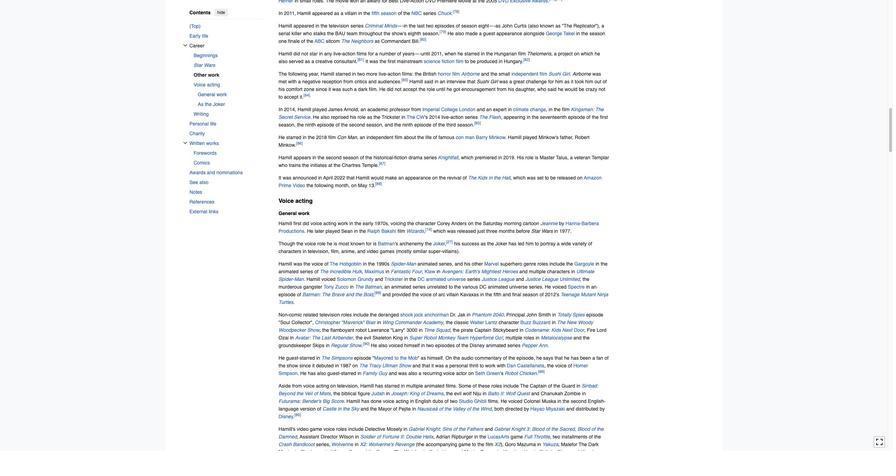 Task type: vqa. For each thing, say whether or not it's contained in the screenshot.
the bottom Wikispecies
no



Task type: locate. For each thing, give the bounding box(es) containing it.
2 x small image from the top
[[183, 141, 187, 145]]

1 x small image from the top
[[183, 43, 187, 47]]

1 vertical spatial x small image
[[183, 141, 187, 145]]

0 vertical spatial x small image
[[183, 43, 187, 47]]

x small image
[[183, 43, 187, 47], [183, 141, 187, 145]]



Task type: describe. For each thing, give the bounding box(es) containing it.
fullscreen image
[[877, 439, 884, 446]]



